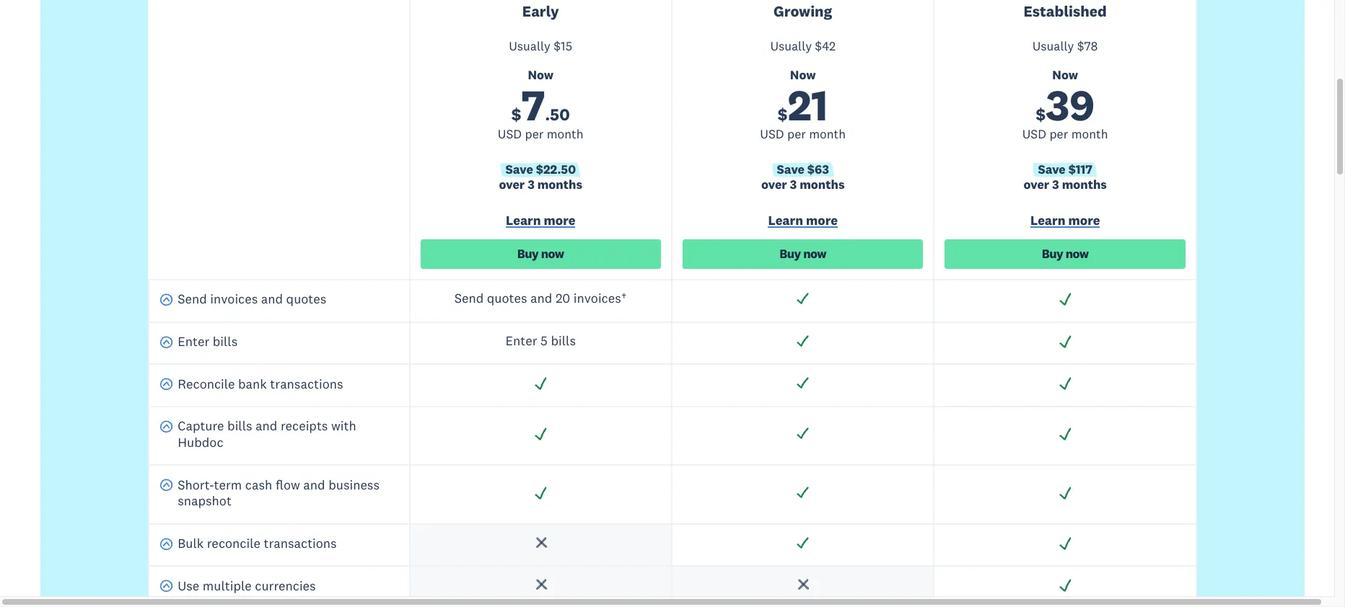 Task type: vqa. For each thing, say whether or not it's contained in the screenshot.
business
yes



Task type: locate. For each thing, give the bounding box(es) containing it.
transactions inside button
[[270, 376, 343, 392]]

1 over from the left
[[499, 177, 525, 193]]

1 horizontal spatial more
[[806, 212, 838, 229]]

hubdoc
[[178, 435, 223, 451]]

1 horizontal spatial now
[[790, 67, 816, 83]]

buy for 39
[[1042, 246, 1063, 262]]

0 horizontal spatial learn more
[[506, 212, 576, 229]]

learn more link for 7
[[420, 212, 661, 232]]

0 horizontal spatial now
[[541, 246, 564, 262]]

0 horizontal spatial over 3 months
[[499, 177, 582, 193]]

transactions for bulk reconcile transactions
[[264, 536, 337, 552]]

1 learn more link from the left
[[420, 212, 661, 232]]

transactions up receipts
[[270, 376, 343, 392]]

0 horizontal spatial usd
[[498, 126, 522, 142]]

1 usd per month from the left
[[498, 126, 584, 142]]

enter inside button
[[178, 334, 209, 350]]

3 over 3 months from the left
[[1024, 177, 1107, 193]]

2 usd per month from the left
[[760, 126, 846, 142]]

bank
[[238, 376, 267, 392]]

3 usd per month from the left
[[1023, 126, 1108, 142]]

2 learn more link from the left
[[683, 212, 923, 232]]

more for 7
[[544, 212, 576, 229]]

bills inside capture bills and receipts with hubdoc
[[227, 418, 252, 435]]

months for 39
[[1062, 177, 1107, 193]]

learn more link for 39
[[945, 212, 1186, 232]]

transactions for reconcile bank transactions
[[270, 376, 343, 392]]

and left receipts
[[256, 418, 277, 435]]

per
[[525, 126, 544, 142], [787, 126, 806, 142], [1050, 126, 1068, 142]]

1 horizontal spatial usd
[[760, 126, 784, 142]]

1 horizontal spatial enter
[[506, 333, 537, 349]]

2 horizontal spatial over
[[1024, 177, 1050, 193]]

1 buy from the left
[[517, 246, 539, 262]]

1 month from the left
[[547, 126, 584, 142]]

per up save $117
[[1050, 126, 1068, 142]]

2 horizontal spatial save
[[1038, 162, 1066, 178]]

reconcile
[[178, 376, 235, 392]]

bulk reconcile transactions
[[178, 536, 337, 552]]

0 horizontal spatial months
[[537, 177, 582, 193]]

3 now from the left
[[1066, 246, 1089, 262]]

over left $22.50 at left top
[[499, 177, 525, 193]]

3 month from the left
[[1072, 126, 1108, 142]]

now for 39
[[1053, 67, 1078, 83]]

1 horizontal spatial buy
[[780, 246, 801, 262]]

learn down save $63
[[768, 212, 803, 229]]

3 per from the left
[[1050, 126, 1068, 142]]

usually down "established" at top right
[[1033, 38, 1074, 54]]

2 per from the left
[[787, 126, 806, 142]]

send
[[455, 290, 484, 307], [178, 291, 207, 308]]

usd up save $22.50
[[498, 126, 522, 142]]

usd per month for 39
[[1023, 126, 1108, 142]]

usually for 21
[[770, 38, 812, 54]]

0 horizontal spatial over
[[499, 177, 525, 193]]

0 horizontal spatial 3
[[528, 177, 535, 193]]

save for 39
[[1038, 162, 1066, 178]]

1 horizontal spatial 3
[[790, 177, 797, 193]]

2 horizontal spatial buy now
[[1042, 246, 1089, 262]]

2 horizontal spatial more
[[1069, 212, 1100, 229]]

learn more down save $117
[[1031, 212, 1100, 229]]

3 3 from the left
[[1052, 177, 1059, 193]]

3 more from the left
[[1069, 212, 1100, 229]]

0 horizontal spatial learn
[[506, 212, 541, 229]]

buy now for 21
[[780, 246, 827, 262]]

3 left the $63
[[790, 177, 797, 193]]

buy now for 7
[[517, 246, 564, 262]]

buy
[[517, 246, 539, 262], [780, 246, 801, 262], [1042, 246, 1063, 262]]

learn more down save $22.50
[[506, 212, 576, 229]]

1 months from the left
[[537, 177, 582, 193]]

capture bills and receipts with hubdoc
[[178, 418, 356, 451]]

1 learn more from the left
[[506, 212, 576, 229]]

1 3 from the left
[[528, 177, 535, 193]]

and for 20
[[531, 290, 552, 307]]

buy for 21
[[780, 246, 801, 262]]

learn more link down save $22.50
[[420, 212, 661, 232]]

snapshot
[[178, 493, 232, 510]]

save for 7
[[506, 162, 533, 178]]

learn down save $22.50
[[506, 212, 541, 229]]

and right the 'invoices'
[[261, 291, 283, 308]]

learn
[[506, 212, 541, 229], [768, 212, 803, 229], [1031, 212, 1066, 229]]

included image
[[796, 334, 811, 349], [796, 376, 811, 391], [533, 427, 548, 442], [796, 427, 811, 442], [1058, 427, 1073, 442], [1058, 486, 1073, 501], [796, 536, 811, 551], [1058, 578, 1073, 593]]

1 usually from the left
[[509, 38, 551, 54]]

1 per from the left
[[525, 126, 544, 142]]

learn more down save $63
[[768, 212, 838, 229]]

usd per month up save $63
[[760, 126, 846, 142]]

2 usually from the left
[[770, 38, 812, 54]]

3 now from the left
[[1053, 67, 1078, 83]]

$ 39
[[1036, 78, 1095, 132]]

use
[[178, 578, 199, 594]]

usd per month for 7
[[498, 126, 584, 142]]

over 3 months
[[499, 177, 582, 193], [761, 177, 845, 193], [1024, 177, 1107, 193]]

1 horizontal spatial per
[[787, 126, 806, 142]]

learn down save $117
[[1031, 212, 1066, 229]]

transactions inside button
[[264, 536, 337, 552]]

1 horizontal spatial over 3 months
[[761, 177, 845, 193]]

1 vertical spatial transactions
[[264, 536, 337, 552]]

$ down "growing"
[[815, 38, 822, 54]]

more down $117
[[1069, 212, 1100, 229]]

now down "usually $ 15" at left
[[528, 67, 554, 83]]

established
[[1024, 1, 1107, 21]]

bills down the 'invoices'
[[213, 334, 238, 350]]

enter left 5
[[506, 333, 537, 349]]

more down $22.50 at left top
[[544, 212, 576, 229]]

months
[[537, 177, 582, 193], [800, 177, 845, 193], [1062, 177, 1107, 193]]

1 horizontal spatial learn more
[[768, 212, 838, 229]]

transactions up currencies at bottom
[[264, 536, 337, 552]]

bills
[[551, 333, 576, 349], [213, 334, 238, 350], [227, 418, 252, 435]]

excluded image
[[533, 536, 548, 551], [533, 578, 548, 593], [796, 578, 811, 593]]

1 usd from the left
[[498, 126, 522, 142]]

learn more link
[[420, 212, 661, 232], [683, 212, 923, 232], [945, 212, 1186, 232]]

per up save $22.50
[[525, 126, 544, 142]]

2 buy now from the left
[[780, 246, 827, 262]]

months for 7
[[537, 177, 582, 193]]

3 over from the left
[[1024, 177, 1050, 193]]

bulk reconcile transactions button
[[160, 535, 337, 556]]

$ left the .
[[512, 104, 521, 125]]

reconcile bank transactions button
[[160, 376, 343, 396]]

usd left 21
[[760, 126, 784, 142]]

1 horizontal spatial over
[[761, 177, 787, 193]]

enter up reconcile
[[178, 334, 209, 350]]

enter for enter 5 bills
[[506, 333, 537, 349]]

$ down "established" at top right
[[1077, 38, 1084, 54]]

month up the $63
[[809, 126, 846, 142]]

2 over 3 months from the left
[[761, 177, 845, 193]]

2 learn from the left
[[768, 212, 803, 229]]

0 horizontal spatial more
[[544, 212, 576, 229]]

usd per month
[[498, 126, 584, 142], [760, 126, 846, 142], [1023, 126, 1108, 142]]

per up save $63
[[787, 126, 806, 142]]

1 horizontal spatial learn more link
[[683, 212, 923, 232]]

now down usually $ 78
[[1053, 67, 1078, 83]]

month for 21
[[809, 126, 846, 142]]

3 left $22.50 at left top
[[528, 177, 535, 193]]

1 buy now from the left
[[517, 246, 564, 262]]

over left the $63
[[761, 177, 787, 193]]

1 save from the left
[[506, 162, 533, 178]]

send invoices and quotes
[[178, 291, 326, 308]]

1 horizontal spatial usually
[[770, 38, 812, 54]]

learn more link down save $63
[[683, 212, 923, 232]]

0 horizontal spatial now
[[528, 67, 554, 83]]

buy now link
[[420, 240, 661, 269], [683, 240, 923, 269], [945, 240, 1186, 269]]

20
[[556, 290, 570, 307]]

over left $117
[[1024, 177, 1050, 193]]

2 horizontal spatial now
[[1066, 246, 1089, 262]]

$ 21
[[778, 78, 828, 132]]

2 horizontal spatial months
[[1062, 177, 1107, 193]]

send quotes and 20 invoices†
[[455, 290, 627, 307]]

2 horizontal spatial learn more link
[[945, 212, 1186, 232]]

2 horizontal spatial per
[[1050, 126, 1068, 142]]

save
[[506, 162, 533, 178], [777, 162, 805, 178], [1038, 162, 1066, 178]]

1 now from the left
[[541, 246, 564, 262]]

0 horizontal spatial per
[[525, 126, 544, 142]]

and inside capture bills and receipts with hubdoc
[[256, 418, 277, 435]]

more down the $63
[[806, 212, 838, 229]]

2 now from the left
[[803, 246, 827, 262]]

$ up save $63
[[778, 104, 788, 125]]

3 buy from the left
[[1042, 246, 1063, 262]]

2 save from the left
[[777, 162, 805, 178]]

0 horizontal spatial send
[[178, 291, 207, 308]]

usd up save $117
[[1023, 126, 1047, 142]]

3
[[528, 177, 535, 193], [790, 177, 797, 193], [1052, 177, 1059, 193]]

month up $117
[[1072, 126, 1108, 142]]

1 over 3 months from the left
[[499, 177, 582, 193]]

2 horizontal spatial over 3 months
[[1024, 177, 1107, 193]]

5
[[541, 333, 548, 349]]

learn more for 7
[[506, 212, 576, 229]]

2 buy from the left
[[780, 246, 801, 262]]

save left $117
[[1038, 162, 1066, 178]]

1 horizontal spatial save
[[777, 162, 805, 178]]

2 3 from the left
[[790, 177, 797, 193]]

usually down early
[[509, 38, 551, 54]]

1 learn from the left
[[506, 212, 541, 229]]

invoices†
[[574, 290, 627, 307]]

over 3 months for 21
[[761, 177, 845, 193]]

usually down "growing"
[[770, 38, 812, 54]]

2 horizontal spatial buy now link
[[945, 240, 1186, 269]]

save for 21
[[777, 162, 805, 178]]

1 more from the left
[[544, 212, 576, 229]]

3 learn from the left
[[1031, 212, 1066, 229]]

cash
[[245, 477, 272, 493]]

more
[[544, 212, 576, 229], [806, 212, 838, 229], [1069, 212, 1100, 229]]

reconcile
[[207, 536, 261, 552]]

2 more from the left
[[806, 212, 838, 229]]

capture bills and receipts with hubdoc button
[[160, 418, 399, 455]]

learn more
[[506, 212, 576, 229], [768, 212, 838, 229], [1031, 212, 1100, 229]]

1 horizontal spatial now
[[803, 246, 827, 262]]

3 left $117
[[1052, 177, 1059, 193]]

3 save from the left
[[1038, 162, 1066, 178]]

usually $ 78
[[1033, 38, 1098, 54]]

learn more for 39
[[1031, 212, 1100, 229]]

and
[[531, 290, 552, 307], [261, 291, 283, 308], [256, 418, 277, 435], [303, 477, 325, 493]]

growing
[[774, 1, 832, 21]]

now
[[541, 246, 564, 262], [803, 246, 827, 262], [1066, 246, 1089, 262]]

over
[[499, 177, 525, 193], [761, 177, 787, 193], [1024, 177, 1050, 193]]

bills for capture bills and receipts with hubdoc
[[227, 418, 252, 435]]

now down usually $ 42
[[790, 67, 816, 83]]

21
[[788, 78, 828, 132]]

0 horizontal spatial enter
[[178, 334, 209, 350]]

2 horizontal spatial learn more
[[1031, 212, 1100, 229]]

3 learn more link from the left
[[945, 212, 1186, 232]]

2 learn more from the left
[[768, 212, 838, 229]]

more for 39
[[1069, 212, 1100, 229]]

3 months from the left
[[1062, 177, 1107, 193]]

0 horizontal spatial buy now
[[517, 246, 564, 262]]

buy now link for 7
[[420, 240, 661, 269]]

included image
[[796, 292, 811, 307], [1058, 292, 1073, 307], [1058, 334, 1073, 349], [533, 376, 548, 391], [1058, 376, 1073, 391], [533, 486, 548, 501], [796, 486, 811, 501], [1058, 536, 1073, 551]]

buy now
[[517, 246, 564, 262], [780, 246, 827, 262], [1042, 246, 1089, 262]]

1 horizontal spatial buy now link
[[683, 240, 923, 269]]

0 horizontal spatial save
[[506, 162, 533, 178]]

1 now from the left
[[528, 67, 554, 83]]

and left 20
[[531, 290, 552, 307]]

save left the $63
[[777, 162, 805, 178]]

$117
[[1069, 162, 1093, 178]]

1 horizontal spatial learn
[[768, 212, 803, 229]]

2 horizontal spatial usually
[[1033, 38, 1074, 54]]

2 now from the left
[[790, 67, 816, 83]]

$ inside $ 39
[[1036, 104, 1046, 125]]

2 month from the left
[[809, 126, 846, 142]]

0 horizontal spatial usd per month
[[498, 126, 584, 142]]

1 buy now link from the left
[[420, 240, 661, 269]]

months for 21
[[800, 177, 845, 193]]

1 horizontal spatial send
[[455, 290, 484, 307]]

2 horizontal spatial usd
[[1023, 126, 1047, 142]]

2 horizontal spatial usd per month
[[1023, 126, 1108, 142]]

business
[[329, 477, 380, 493]]

2 over from the left
[[761, 177, 787, 193]]

2 horizontal spatial buy
[[1042, 246, 1063, 262]]

0 horizontal spatial usually
[[509, 38, 551, 54]]

2 horizontal spatial month
[[1072, 126, 1108, 142]]

now for 7
[[541, 246, 564, 262]]

1 horizontal spatial months
[[800, 177, 845, 193]]

month
[[547, 126, 584, 142], [809, 126, 846, 142], [1072, 126, 1108, 142]]

3 usd from the left
[[1023, 126, 1047, 142]]

bills inside button
[[213, 334, 238, 350]]

0 horizontal spatial month
[[547, 126, 584, 142]]

$
[[554, 38, 561, 54], [815, 38, 822, 54], [1077, 38, 1084, 54], [512, 104, 521, 125], [778, 104, 788, 125], [1036, 104, 1046, 125]]

2 horizontal spatial now
[[1053, 67, 1078, 83]]

0 horizontal spatial buy now link
[[420, 240, 661, 269]]

2 horizontal spatial learn
[[1031, 212, 1066, 229]]

and right flow
[[303, 477, 325, 493]]

enter
[[506, 333, 537, 349], [178, 334, 209, 350]]

quotes
[[487, 290, 527, 307], [286, 291, 326, 308]]

$ inside $ 7 . 50
[[512, 104, 521, 125]]

usd
[[498, 126, 522, 142], [760, 126, 784, 142], [1023, 126, 1047, 142]]

1 horizontal spatial month
[[809, 126, 846, 142]]

save $63
[[777, 162, 829, 178]]

usually
[[509, 38, 551, 54], [770, 38, 812, 54], [1033, 38, 1074, 54]]

2 months from the left
[[800, 177, 845, 193]]

1 horizontal spatial usd per month
[[760, 126, 846, 142]]

2 horizontal spatial 3
[[1052, 177, 1059, 193]]

save left $22.50 at left top
[[506, 162, 533, 178]]

7
[[521, 78, 545, 132]]

0 horizontal spatial quotes
[[286, 291, 326, 308]]

usd per month down the .
[[498, 126, 584, 142]]

3 usually from the left
[[1033, 38, 1074, 54]]

now
[[528, 67, 554, 83], [790, 67, 816, 83], [1053, 67, 1078, 83]]

transactions
[[270, 376, 343, 392], [264, 536, 337, 552]]

bulk
[[178, 536, 204, 552]]

per for 7
[[525, 126, 544, 142]]

2 usd from the left
[[760, 126, 784, 142]]

2 buy now link from the left
[[683, 240, 923, 269]]

bills right capture
[[227, 418, 252, 435]]

usd per month up save $117
[[1023, 126, 1108, 142]]

1 horizontal spatial buy now
[[780, 246, 827, 262]]

month down 50
[[547, 126, 584, 142]]

0 horizontal spatial buy
[[517, 246, 539, 262]]

send inside send invoices and quotes button
[[178, 291, 207, 308]]

3 buy now link from the left
[[945, 240, 1186, 269]]

3 buy now from the left
[[1042, 246, 1089, 262]]

0 vertical spatial transactions
[[270, 376, 343, 392]]

0 horizontal spatial learn more link
[[420, 212, 661, 232]]

learn more link down save $117
[[945, 212, 1186, 232]]

term
[[214, 477, 242, 493]]

$ up save $117
[[1036, 104, 1046, 125]]

3 learn more from the left
[[1031, 212, 1100, 229]]



Task type: describe. For each thing, give the bounding box(es) containing it.
with
[[331, 418, 356, 435]]

early
[[522, 1, 559, 21]]

quotes inside send invoices and quotes button
[[286, 291, 326, 308]]

short-term cash flow and business snapshot button
[[160, 477, 399, 514]]

excluded image for transactions
[[533, 536, 548, 551]]

$ down early
[[554, 38, 561, 54]]

now for 21
[[790, 67, 816, 83]]

send for send invoices and quotes
[[178, 291, 207, 308]]

capture
[[178, 418, 224, 435]]

month for 39
[[1072, 126, 1108, 142]]

use multiple currencies button
[[160, 578, 316, 598]]

multiple
[[203, 578, 252, 594]]

send invoices and quotes button
[[160, 291, 326, 312]]

save $117
[[1038, 162, 1093, 178]]

and for quotes
[[261, 291, 283, 308]]

usd per month for 21
[[760, 126, 846, 142]]

usually for 39
[[1033, 38, 1074, 54]]

flow
[[276, 477, 300, 493]]

bills for enter bills
[[213, 334, 238, 350]]

3 for 39
[[1052, 177, 1059, 193]]

1 horizontal spatial quotes
[[487, 290, 527, 307]]

usually $ 15
[[509, 38, 572, 54]]

enter for enter bills
[[178, 334, 209, 350]]

over for 21
[[761, 177, 787, 193]]

usd for 21
[[760, 126, 784, 142]]

receipts
[[281, 418, 328, 435]]

.
[[545, 104, 550, 125]]

over for 39
[[1024, 177, 1050, 193]]

over 3 months for 7
[[499, 177, 582, 193]]

save $22.50
[[506, 162, 576, 178]]

usually $ 42
[[770, 38, 836, 54]]

50
[[550, 104, 570, 125]]

and inside short-term cash flow and business snapshot
[[303, 477, 325, 493]]

and for receipts
[[256, 418, 277, 435]]

over 3 months for 39
[[1024, 177, 1107, 193]]

buy now for 39
[[1042, 246, 1089, 262]]

now for 7
[[528, 67, 554, 83]]

short-term cash flow and business snapshot
[[178, 477, 380, 510]]

learn for 21
[[768, 212, 803, 229]]

over for 7
[[499, 177, 525, 193]]

$ 7 . 50
[[512, 78, 570, 132]]

short-
[[178, 477, 214, 493]]

use multiple currencies
[[178, 578, 316, 594]]

42
[[822, 38, 836, 54]]

per for 39
[[1050, 126, 1068, 142]]

15
[[561, 38, 572, 54]]

$22.50
[[536, 162, 576, 178]]

learn more for 21
[[768, 212, 838, 229]]

per for 21
[[787, 126, 806, 142]]

3 for 21
[[790, 177, 797, 193]]

78
[[1084, 38, 1098, 54]]

now for 39
[[1066, 246, 1089, 262]]

enter bills
[[178, 334, 238, 350]]

learn for 39
[[1031, 212, 1066, 229]]

buy for 7
[[517, 246, 539, 262]]

usually for 7
[[509, 38, 551, 54]]

39
[[1046, 78, 1095, 132]]

learn more link for 21
[[683, 212, 923, 232]]

learn for 7
[[506, 212, 541, 229]]

now for 21
[[803, 246, 827, 262]]

$63
[[808, 162, 829, 178]]

buy now link for 39
[[945, 240, 1186, 269]]

enter bills button
[[160, 333, 238, 354]]

more for 21
[[806, 212, 838, 229]]

bills right 5
[[551, 333, 576, 349]]

enter 5 bills
[[506, 333, 576, 349]]

invoices
[[210, 291, 258, 308]]

excluded image for currencies
[[533, 578, 548, 593]]

usd for 7
[[498, 126, 522, 142]]

currencies
[[255, 578, 316, 594]]

send for send quotes and 20 invoices†
[[455, 290, 484, 307]]

reconcile bank transactions
[[178, 376, 343, 392]]

buy now link for 21
[[683, 240, 923, 269]]

3 for 7
[[528, 177, 535, 193]]

$ inside the $ 21
[[778, 104, 788, 125]]

month for 7
[[547, 126, 584, 142]]

usd for 39
[[1023, 126, 1047, 142]]



